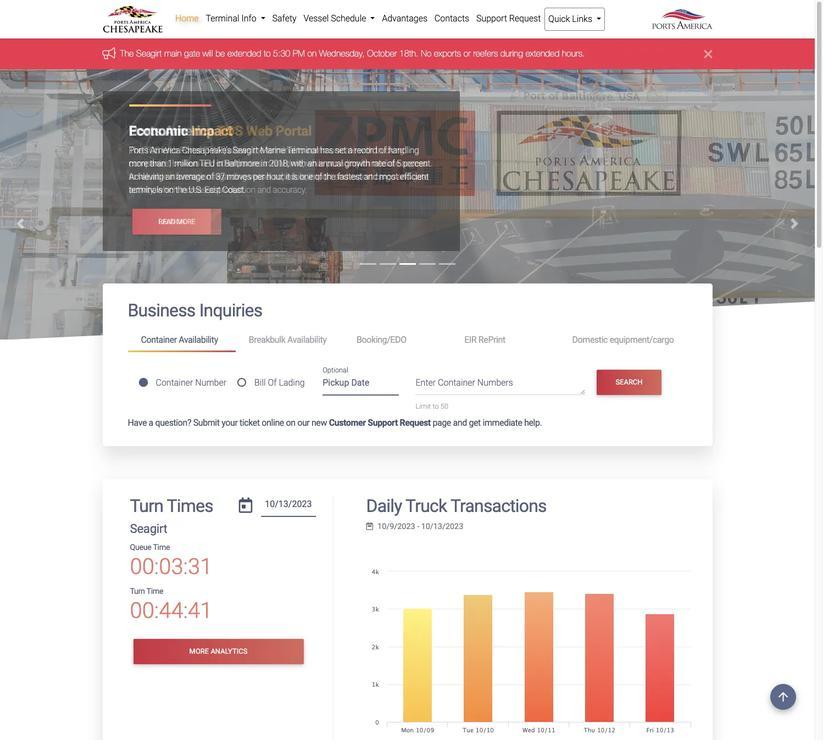 Task type: describe. For each thing, give the bounding box(es) containing it.
more
[[129, 159, 148, 169]]

times
[[167, 496, 213, 517]]

bill
[[255, 378, 266, 388]]

1 vertical spatial the
[[324, 172, 336, 182]]

customer
[[329, 418, 366, 428]]

more analytics link
[[133, 640, 304, 665]]

other
[[217, 159, 235, 169]]

the seagirt main gate will be extended to 5:30 pm on wednesday, october 18th.  no exports or reefers during extended hours. alert
[[0, 39, 816, 70]]

turn times
[[130, 496, 213, 517]]

most
[[380, 172, 398, 182]]

gate inside alert
[[184, 49, 200, 59]]

east
[[205, 185, 221, 195]]

and inside ports america chesapeake's seagirt marine terminal has set a record of handling more than 1 million teu in baltimore in 2018,                         with an annual growth rate of 5 percent. achieving an average of 37 moves per hour, it is one of the fastest and most efficient terminals on the u.s. east coast.
[[364, 172, 378, 182]]

companies,
[[129, 159, 171, 169]]

and down vessel
[[257, 185, 271, 195]]

regarding
[[213, 172, 247, 182]]

safety link
[[269, 8, 300, 30]]

optional
[[323, 366, 349, 375]]

while
[[306, 159, 325, 169]]

fastest
[[337, 172, 362, 182]]

impact
[[191, 123, 233, 139]]

turn for turn time 00:44:41
[[130, 587, 145, 597]]

turn for turn times
[[130, 496, 163, 517]]

calendar week image
[[367, 523, 373, 531]]

economic
[[129, 123, 188, 139]]

queue
[[130, 543, 152, 553]]

baltimore
[[225, 159, 259, 169]]

than
[[150, 159, 166, 169]]

during
[[501, 49, 524, 59]]

read more link
[[132, 209, 222, 235]]

daily
[[367, 496, 402, 517]]

trucking
[[376, 145, 405, 156]]

gate inside 'the tos web portal (twp) allows the terminal to communicate with trucking companies,                         brokers and other parties in real time, while providing immediate access to valuable                         information regarding vessel schedule, import and export cargo and gate activity, which increased production and accuracy.'
[[413, 172, 429, 182]]

1 horizontal spatial portal
[[276, 123, 312, 139]]

breakbulk availability link
[[236, 330, 344, 351]]

more analytics
[[190, 648, 248, 656]]

0 vertical spatial request
[[510, 13, 541, 24]]

home link
[[172, 8, 202, 30]]

our
[[298, 418, 310, 428]]

advantages link
[[379, 8, 431, 30]]

of up rate
[[379, 145, 387, 156]]

1 horizontal spatial web
[[246, 123, 273, 139]]

coast.
[[222, 185, 246, 195]]

to inside main content
[[433, 403, 439, 411]]

portal inside 'the tos web portal (twp) allows the terminal to communicate with trucking companies,                         brokers and other parties in real time, while providing immediate access to valuable                         information regarding vessel schedule, import and export cargo and gate activity, which increased production and accuracy.'
[[180, 145, 201, 156]]

growth
[[345, 159, 370, 169]]

customer support request link
[[329, 418, 431, 428]]

the seagirt main gate will be extended to 5:30 pm on wednesday, october 18th.  no exports or reefers during extended hours.
[[120, 49, 585, 59]]

bullhorn image
[[103, 47, 120, 59]]

container for container number
[[156, 378, 193, 388]]

real
[[272, 159, 285, 169]]

vessel
[[249, 172, 271, 182]]

america for chesapeake's
[[150, 145, 180, 156]]

business inquiries
[[128, 300, 263, 321]]

immediate inside main content
[[483, 418, 523, 428]]

bill of lading
[[255, 378, 305, 388]]

set
[[335, 145, 346, 156]]

limit
[[416, 403, 431, 411]]

schedule,
[[273, 172, 307, 182]]

Optional text field
[[323, 374, 400, 396]]

accuracy.
[[273, 185, 307, 195]]

eir reprint
[[465, 335, 506, 345]]

37
[[216, 172, 225, 182]]

booking/edo
[[357, 335, 407, 345]]

economic engine image
[[0, 70, 816, 421]]

read more
[[159, 218, 195, 226]]

advantages
[[382, 13, 428, 24]]

on inside alert
[[308, 49, 317, 59]]

terminals
[[129, 185, 163, 195]]

lading
[[279, 378, 305, 388]]

seagirt inside ports america chesapeake's seagirt marine terminal has set a record of handling more than 1 million teu in baltimore in 2018,                         with an annual growth rate of 5 percent. achieving an average of 37 moves per hour, it is one of the fastest and most efficient terminals on the u.s. east coast.
[[233, 145, 258, 156]]

on inside ports america chesapeake's seagirt marine terminal has set a record of handling more than 1 million teu in baltimore in 2018,                         with an annual growth rate of 5 percent. achieving an average of 37 moves per hour, it is one of the fastest and most efficient terminals on the u.s. east coast.
[[164, 185, 174, 195]]

main content containing 00:03:31
[[94, 284, 721, 741]]

will
[[203, 49, 213, 59]]

0 horizontal spatial the
[[175, 185, 187, 195]]

information
[[169, 172, 211, 182]]

go to top image
[[771, 685, 797, 710]]

one
[[300, 172, 313, 182]]

read
[[159, 218, 175, 226]]

which
[[157, 185, 178, 195]]

brokers
[[172, 159, 199, 169]]

availability for breakbulk availability
[[288, 335, 327, 345]]

communicate
[[306, 145, 357, 156]]

the inside 'the tos web portal (twp) allows the terminal to communicate with trucking companies,                         brokers and other parties in real time, while providing immediate access to valuable                         information regarding vessel schedule, import and export cargo and gate activity, which increased production and accuracy.'
[[253, 145, 264, 156]]

and down chesapeake's
[[201, 159, 215, 169]]

1 extended from the left
[[228, 49, 262, 59]]

time for 00:44:41
[[147, 587, 163, 597]]

limit to 50
[[416, 403, 449, 411]]

record
[[354, 145, 378, 156]]

1 vertical spatial an
[[166, 172, 175, 182]]

a inside main content
[[149, 418, 153, 428]]

average
[[176, 172, 205, 182]]

teu
[[200, 159, 215, 169]]

have
[[128, 418, 147, 428]]

2018,
[[269, 159, 289, 169]]

10/13/2023
[[422, 522, 464, 532]]

and down 5
[[397, 172, 411, 182]]

domestic
[[573, 335, 608, 345]]

container availability link
[[128, 330, 236, 352]]

u.s.
[[189, 185, 203, 195]]

daily truck transactions
[[367, 496, 547, 517]]

import
[[309, 172, 333, 182]]

truck
[[406, 496, 447, 517]]

help.
[[525, 418, 542, 428]]

0 vertical spatial more
[[177, 218, 195, 226]]

00:44:41
[[130, 598, 212, 624]]

chesapeake's
[[182, 145, 231, 156]]

get
[[469, 418, 481, 428]]

cargo
[[375, 172, 395, 182]]

the for the seagirt main gate will be extended to 5:30 pm on wednesday, october 18th.  no exports or reefers during extended hours.
[[120, 49, 134, 59]]

request inside main content
[[400, 418, 431, 428]]

launch link
[[132, 209, 211, 235]]

0 horizontal spatial terminal
[[206, 13, 240, 24]]

time for 00:03:31
[[153, 543, 170, 553]]

2 extended from the left
[[526, 49, 560, 59]]

and down providing
[[335, 172, 348, 182]]

container number
[[156, 378, 227, 388]]

vessel schedule link
[[300, 8, 379, 30]]

handling
[[389, 145, 419, 156]]



Task type: locate. For each thing, give the bounding box(es) containing it.
reefers
[[474, 49, 498, 59]]

time
[[153, 543, 170, 553], [147, 587, 163, 597]]

extended right be
[[228, 49, 262, 59]]

and left get
[[453, 418, 467, 428]]

or
[[464, 49, 471, 59]]

time inside the turn time 00:44:41
[[147, 587, 163, 597]]

a right have
[[149, 418, 153, 428]]

america up chesapeake's
[[165, 123, 215, 139]]

marine
[[260, 145, 285, 156]]

1 vertical spatial tos
[[144, 145, 160, 156]]

0 vertical spatial america
[[165, 123, 215, 139]]

1 availability from the left
[[179, 335, 218, 345]]

1 horizontal spatial gate
[[413, 172, 429, 182]]

1 horizontal spatial a
[[348, 145, 353, 156]]

availability down business inquiries
[[179, 335, 218, 345]]

percent.
[[403, 159, 432, 169]]

0 vertical spatial a
[[348, 145, 353, 156]]

2 in from the left
[[261, 159, 267, 169]]

achieving
[[129, 172, 164, 182]]

the left main
[[120, 49, 134, 59]]

0 vertical spatial seagirt
[[136, 49, 162, 59]]

and down rate
[[364, 172, 378, 182]]

terminal info
[[206, 13, 259, 24]]

export
[[350, 172, 373, 182]]

the inside 'the tos web portal (twp) allows the terminal to communicate with trucking companies,                         brokers and other parties in real time, while providing immediate access to valuable                         information regarding vessel schedule, import and export cargo and gate activity, which increased production and accuracy.'
[[129, 145, 143, 156]]

2 horizontal spatial on
[[308, 49, 317, 59]]

support right customer
[[368, 418, 398, 428]]

close image
[[705, 48, 713, 61]]

main content
[[94, 284, 721, 741]]

web up marine
[[246, 123, 273, 139]]

to left 5:30
[[264, 49, 271, 59]]

it
[[286, 172, 290, 182]]

ports inside ports america chesapeake's seagirt marine terminal has set a record of handling more than 1 million teu in baltimore in 2018,                         with an annual growth rate of 5 percent. achieving an average of 37 moves per hour, it is one of the fastest and most efficient terminals on the u.s. east coast.
[[129, 145, 148, 156]]

terminal inside ports america chesapeake's seagirt marine terminal has set a record of handling more than 1 million teu in baltimore in 2018,                         with an annual growth rate of 5 percent. achieving an average of 37 moves per hour, it is one of the fastest and most efficient terminals on the u.s. east coast.
[[287, 145, 318, 156]]

availability right breakbulk
[[288, 335, 327, 345]]

18th.
[[400, 49, 419, 59]]

the
[[120, 49, 134, 59], [129, 145, 143, 156]]

0 horizontal spatial a
[[149, 418, 153, 428]]

0 horizontal spatial availability
[[179, 335, 218, 345]]

tos inside 'the tos web portal (twp) allows the terminal to communicate with trucking companies,                         brokers and other parties in real time, while providing immediate access to valuable                         information regarding vessel schedule, import and export cargo and gate activity, which increased production and accuracy.'
[[144, 145, 160, 156]]

1 vertical spatial america
[[150, 145, 180, 156]]

container inside container availability link
[[141, 335, 177, 345]]

ticket
[[240, 418, 260, 428]]

economic impact
[[129, 123, 233, 139]]

your
[[222, 418, 238, 428]]

support inside main content
[[368, 418, 398, 428]]

terminal up time,
[[287, 145, 318, 156]]

question?
[[155, 418, 191, 428]]

america for tos
[[165, 123, 215, 139]]

ports america chesapeake's seagirt marine terminal has set a record of handling more than 1 million teu in baltimore in 2018,                         with an annual growth rate of 5 percent. achieving an average of 37 moves per hour, it is one of the fastest and most efficient terminals on the u.s. east coast.
[[129, 145, 432, 195]]

immediate up cargo
[[361, 159, 400, 169]]

seagirt up queue
[[130, 522, 167, 536]]

0 vertical spatial time
[[153, 543, 170, 553]]

0 horizontal spatial gate
[[184, 49, 200, 59]]

time right queue
[[153, 543, 170, 553]]

turn
[[130, 496, 163, 517], [130, 587, 145, 597]]

seagirt left main
[[136, 49, 162, 59]]

the down "annual"
[[324, 172, 336, 182]]

1 vertical spatial web
[[162, 145, 178, 156]]

1 vertical spatial on
[[164, 185, 174, 195]]

1 horizontal spatial an
[[308, 159, 317, 169]]

0 horizontal spatial on
[[164, 185, 174, 195]]

america up 1
[[150, 145, 180, 156]]

with up growth at the left of the page
[[359, 145, 374, 156]]

turn up 00:44:41
[[130, 587, 145, 597]]

domestic equipment/cargo link
[[560, 330, 688, 351]]

1 vertical spatial terminal
[[287, 145, 318, 156]]

hours.
[[562, 49, 585, 59]]

breakbulk
[[249, 335, 286, 345]]

1 vertical spatial gate
[[413, 172, 429, 182]]

to down more
[[129, 172, 136, 182]]

on right pm
[[308, 49, 317, 59]]

0 vertical spatial with
[[359, 145, 374, 156]]

valuable
[[138, 172, 168, 182]]

reprint
[[479, 335, 506, 345]]

tos up companies,
[[144, 145, 160, 156]]

0 vertical spatial tos
[[217, 123, 243, 139]]

production
[[217, 185, 256, 195]]

web up 1
[[162, 145, 178, 156]]

transactions
[[451, 496, 547, 517]]

0 horizontal spatial an
[[166, 172, 175, 182]]

submit
[[193, 418, 220, 428]]

container up 50 on the bottom right
[[438, 378, 476, 388]]

on inside main content
[[286, 418, 296, 428]]

container down the business
[[141, 335, 177, 345]]

10/9/2023 - 10/13/2023
[[378, 522, 464, 532]]

wednesday,
[[319, 49, 365, 59]]

0 vertical spatial terminal
[[206, 13, 240, 24]]

to up time,
[[297, 145, 305, 156]]

ports america tos web portal
[[129, 123, 312, 139]]

of left 37
[[207, 172, 214, 182]]

0 horizontal spatial with
[[291, 159, 306, 169]]

immediate right get
[[483, 418, 523, 428]]

the seagirt main gate will be extended to 5:30 pm on wednesday, october 18th.  no exports or reefers during extended hours. link
[[120, 49, 585, 59]]

2 availability from the left
[[288, 335, 327, 345]]

0 vertical spatial on
[[308, 49, 317, 59]]

search
[[616, 378, 643, 387]]

5
[[397, 159, 402, 169]]

0 horizontal spatial request
[[400, 418, 431, 428]]

quick links
[[549, 14, 595, 24]]

info
[[242, 13, 257, 24]]

annual
[[319, 159, 343, 169]]

1 horizontal spatial tos
[[217, 123, 243, 139]]

per
[[253, 172, 265, 182]]

2 vertical spatial seagirt
[[130, 522, 167, 536]]

ports for ports america chesapeake's seagirt marine terminal has set a record of handling more than 1 million teu in baltimore in 2018,                         with an annual growth rate of 5 percent. achieving an average of 37 moves per hour, it is one of the fastest and most efficient terminals on the u.s. east coast.
[[129, 145, 148, 156]]

1 vertical spatial support
[[368, 418, 398, 428]]

america inside ports america chesapeake's seagirt marine terminal has set a record of handling more than 1 million teu in baltimore in 2018,                         with an annual growth rate of 5 percent. achieving an average of 37 moves per hour, it is one of the fastest and most efficient terminals on the u.s. east coast.
[[150, 145, 180, 156]]

seagirt inside alert
[[136, 49, 162, 59]]

the left u.s.
[[175, 185, 187, 195]]

1
[[168, 159, 172, 169]]

ports up more
[[129, 145, 148, 156]]

0 vertical spatial support
[[477, 13, 507, 24]]

in up vessel
[[261, 159, 267, 169]]

1 vertical spatial turn
[[130, 587, 145, 597]]

and
[[201, 159, 215, 169], [335, 172, 348, 182], [364, 172, 378, 182], [397, 172, 411, 182], [257, 185, 271, 195], [453, 418, 467, 428]]

eir reprint link
[[452, 330, 560, 351]]

turn time 00:44:41
[[130, 587, 212, 624]]

calendar day image
[[239, 498, 253, 513]]

web
[[246, 123, 273, 139], [162, 145, 178, 156]]

schedule
[[331, 13, 367, 24]]

is
[[292, 172, 298, 182]]

gate down percent.
[[413, 172, 429, 182]]

business
[[128, 300, 196, 321]]

1 horizontal spatial the
[[253, 145, 264, 156]]

support up 'reefers'
[[477, 13, 507, 24]]

0 vertical spatial gate
[[184, 49, 200, 59]]

5:30
[[273, 49, 290, 59]]

to inside alert
[[264, 49, 271, 59]]

Enter Container Numbers text field
[[416, 377, 586, 396]]

1 vertical spatial immediate
[[483, 418, 523, 428]]

availability for container availability
[[179, 335, 218, 345]]

the for the tos web portal (twp) allows the terminal to communicate with trucking companies,                         brokers and other parties in real time, while providing immediate access to valuable                         information regarding vessel schedule, import and export cargo and gate activity, which increased production and accuracy.
[[129, 145, 143, 156]]

container left number
[[156, 378, 193, 388]]

more right the read
[[177, 218, 195, 226]]

request down "limit"
[[400, 418, 431, 428]]

of
[[379, 145, 387, 156], [388, 159, 395, 169], [207, 172, 214, 182], [315, 172, 322, 182]]

the up more
[[129, 145, 143, 156]]

seagirt up baltimore
[[233, 145, 258, 156]]

home
[[175, 13, 199, 24]]

1 horizontal spatial on
[[286, 418, 296, 428]]

ports for ports america tos web portal
[[129, 123, 161, 139]]

0 vertical spatial the
[[120, 49, 134, 59]]

more inside main content
[[190, 648, 209, 656]]

main
[[164, 49, 182, 59]]

numbers
[[478, 378, 513, 388]]

the inside alert
[[120, 49, 134, 59]]

portal
[[276, 123, 312, 139], [180, 145, 201, 156]]

1 in from the left
[[217, 159, 223, 169]]

turn inside the turn time 00:44:41
[[130, 587, 145, 597]]

an up one on the top left
[[308, 159, 317, 169]]

equipment/cargo
[[610, 335, 674, 345]]

ports
[[129, 123, 161, 139], [129, 145, 148, 156]]

1 horizontal spatial support
[[477, 13, 507, 24]]

in for impact
[[217, 159, 223, 169]]

1 horizontal spatial request
[[510, 13, 541, 24]]

1 vertical spatial the
[[129, 145, 143, 156]]

safety
[[272, 13, 297, 24]]

in for tos web portal
[[264, 159, 270, 169]]

3 in from the left
[[264, 159, 270, 169]]

1 vertical spatial seagirt
[[233, 145, 258, 156]]

efficient
[[400, 172, 429, 182]]

rate
[[372, 159, 386, 169]]

0 vertical spatial ports
[[129, 123, 161, 139]]

seagirt inside main content
[[130, 522, 167, 536]]

web inside 'the tos web portal (twp) allows the terminal to communicate with trucking companies,                         brokers and other parties in real time, while providing immediate access to valuable                         information regarding vessel schedule, import and export cargo and gate activity, which increased production and accuracy.'
[[162, 145, 178, 156]]

quick
[[549, 14, 570, 24]]

2 turn from the top
[[130, 587, 145, 597]]

1 vertical spatial time
[[147, 587, 163, 597]]

0 vertical spatial the
[[253, 145, 264, 156]]

launch
[[159, 218, 185, 226]]

tos up allows
[[217, 123, 243, 139]]

on down valuable
[[164, 185, 174, 195]]

1 vertical spatial a
[[149, 418, 153, 428]]

more left "analytics"
[[190, 648, 209, 656]]

eir
[[465, 335, 477, 345]]

2 vertical spatial the
[[175, 185, 187, 195]]

terminal left info
[[206, 13, 240, 24]]

immediate inside 'the tos web portal (twp) allows the terminal to communicate with trucking companies,                         brokers and other parties in real time, while providing immediate access to valuable                         information regarding vessel schedule, import and export cargo and gate activity, which increased production and accuracy.'
[[361, 159, 400, 169]]

of right one on the top left
[[315, 172, 322, 182]]

0 vertical spatial turn
[[130, 496, 163, 517]]

1 ports from the top
[[129, 123, 161, 139]]

1 vertical spatial ports
[[129, 145, 148, 156]]

turn up queue
[[130, 496, 163, 517]]

container
[[141, 335, 177, 345], [156, 378, 193, 388], [438, 378, 476, 388]]

1 horizontal spatial with
[[359, 145, 374, 156]]

0 horizontal spatial web
[[162, 145, 178, 156]]

providing
[[327, 159, 359, 169]]

no
[[421, 49, 432, 59]]

support request link
[[473, 8, 545, 30]]

gate left will
[[184, 49, 200, 59]]

portal up terminal
[[276, 123, 312, 139]]

1 vertical spatial more
[[190, 648, 209, 656]]

0 horizontal spatial extended
[[228, 49, 262, 59]]

online
[[262, 418, 284, 428]]

of left 5
[[388, 159, 395, 169]]

a right set
[[348, 145, 353, 156]]

1 horizontal spatial extended
[[526, 49, 560, 59]]

0 vertical spatial immediate
[[361, 159, 400, 169]]

in inside 'the tos web portal (twp) allows the terminal to communicate with trucking companies,                         brokers and other parties in real time, while providing immediate access to valuable                         information regarding vessel schedule, import and export cargo and gate activity, which increased production and accuracy.'
[[264, 159, 270, 169]]

the up parties
[[253, 145, 264, 156]]

to left 50 on the bottom right
[[433, 403, 439, 411]]

enter container numbers
[[416, 378, 513, 388]]

in right teu at the left of the page
[[217, 159, 223, 169]]

container for container availability
[[141, 335, 177, 345]]

booking/edo link
[[344, 330, 452, 351]]

ports up companies,
[[129, 123, 161, 139]]

extended right during at the right
[[526, 49, 560, 59]]

0 horizontal spatial immediate
[[361, 159, 400, 169]]

with inside ports america chesapeake's seagirt marine terminal has set a record of handling more than 1 million teu in baltimore in 2018,                         with an annual growth rate of 5 percent. achieving an average of 37 moves per hour, it is one of the fastest and most efficient terminals on the u.s. east coast.
[[291, 159, 306, 169]]

tos
[[217, 123, 243, 139], [144, 145, 160, 156]]

be
[[216, 49, 225, 59]]

2 vertical spatial on
[[286, 418, 296, 428]]

1 vertical spatial portal
[[180, 145, 201, 156]]

None text field
[[261, 496, 316, 518]]

portal up million
[[180, 145, 201, 156]]

0 vertical spatial web
[[246, 123, 273, 139]]

with inside 'the tos web portal (twp) allows the terminal to communicate with trucking companies,                         brokers and other parties in real time, while providing immediate access to valuable                         information regarding vessel schedule, import and export cargo and gate activity, which increased production and accuracy.'
[[359, 145, 374, 156]]

0 horizontal spatial portal
[[180, 145, 201, 156]]

in left real
[[264, 159, 270, 169]]

1 vertical spatial request
[[400, 418, 431, 428]]

request left quick on the top right of page
[[510, 13, 541, 24]]

tos web portal image
[[0, 70, 816, 422]]

0 horizontal spatial tos
[[144, 145, 160, 156]]

1 horizontal spatial immediate
[[483, 418, 523, 428]]

0 horizontal spatial support
[[368, 418, 398, 428]]

time up 00:44:41
[[147, 587, 163, 597]]

on left our
[[286, 418, 296, 428]]

-
[[417, 522, 420, 532]]

0 vertical spatial an
[[308, 159, 317, 169]]

1 horizontal spatial terminal
[[287, 145, 318, 156]]

a inside ports america chesapeake's seagirt marine terminal has set a record of handling more than 1 million teu in baltimore in 2018,                         with an annual growth rate of 5 percent. achieving an average of 37 moves per hour, it is one of the fastest and most efficient terminals on the u.s. east coast.
[[348, 145, 353, 156]]

october
[[367, 49, 397, 59]]

1 turn from the top
[[130, 496, 163, 517]]

time inside queue time 00:03:31
[[153, 543, 170, 553]]

1 vertical spatial with
[[291, 159, 306, 169]]

with up is at the top left of the page
[[291, 159, 306, 169]]

hour,
[[267, 172, 284, 182]]

2 horizontal spatial the
[[324, 172, 336, 182]]

availability
[[179, 335, 218, 345], [288, 335, 327, 345]]

an down 1
[[166, 172, 175, 182]]

1 horizontal spatial availability
[[288, 335, 327, 345]]

2 ports from the top
[[129, 145, 148, 156]]

0 vertical spatial portal
[[276, 123, 312, 139]]



Task type: vqa. For each thing, say whether or not it's contained in the screenshot.
The Seagirt main gate will be extended to 5:30 PM on Wednesday, October 18th.  No exports or reefers during extended hours.
yes



